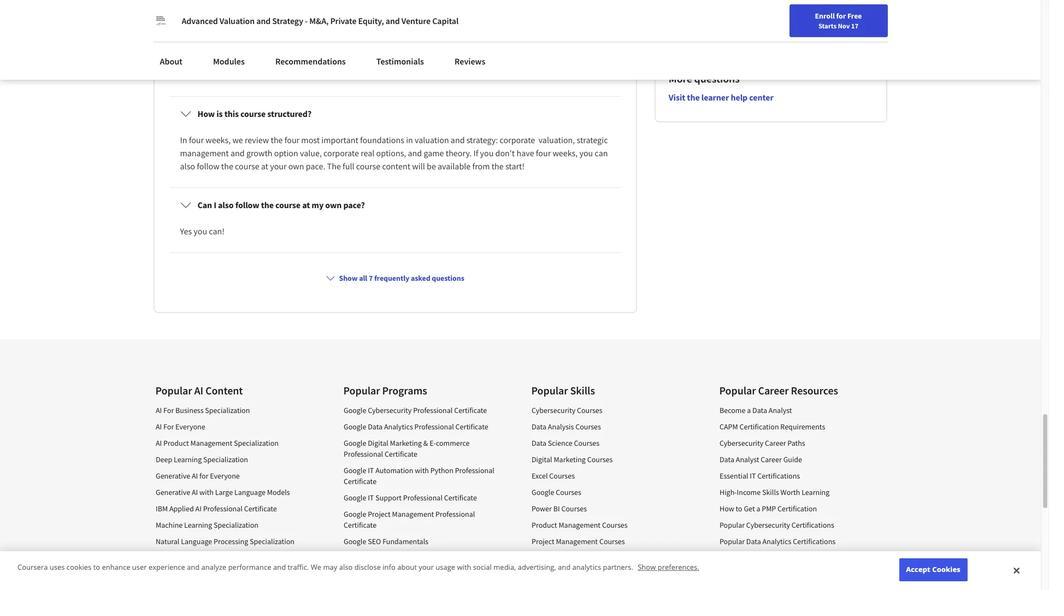 Task type: describe. For each thing, give the bounding box(es) containing it.
recommendations link
[[269, 49, 353, 73]]

accept cookies
[[907, 565, 961, 575]]

visit
[[669, 92, 686, 103]]

courses up product management courses
[[561, 504, 587, 514]]

find
[[885, 13, 899, 22]]

deep
[[156, 455, 172, 465]]

management inside the google project management professional certificate
[[392, 510, 434, 520]]

data up essential
[[720, 455, 735, 465]]

and up theory.
[[451, 135, 465, 146]]

google for google cybersecurity professional certificate
[[344, 406, 366, 416]]

uses
[[50, 563, 65, 573]]

center
[[750, 92, 774, 103]]

erasmus university rotterdam image
[[153, 13, 169, 28]]

science
[[548, 439, 573, 449]]

professional down generative ai with large language models link
[[203, 504, 242, 514]]

supervised machine learning link
[[156, 570, 249, 580]]

0 vertical spatial skills
[[571, 384, 595, 398]]

career right new
[[932, 13, 953, 22]]

google it support professional certificate
[[344, 493, 477, 503]]

the right visit
[[687, 92, 700, 103]]

courses right sql
[[546, 570, 572, 580]]

testimonials link
[[370, 49, 431, 73]]

google cybersecurity professional certificate
[[344, 406, 487, 416]]

google seo fundamentals
[[344, 537, 428, 547]]

and up will
[[408, 148, 422, 159]]

popular skills
[[532, 384, 595, 398]]

cybersecurity up analysis
[[532, 406, 576, 416]]

real
[[361, 148, 375, 159]]

supervised
[[156, 570, 191, 580]]

0 vertical spatial weeks,
[[206, 135, 231, 146]]

e-
[[430, 439, 436, 449]]

data analyst career guide link
[[720, 455, 802, 465]]

0 vertical spatial questions
[[269, 5, 332, 24]]

specialization for management
[[234, 439, 279, 449]]

courses down cybersecurity courses
[[576, 422, 601, 432]]

i
[[214, 200, 216, 211]]

new
[[916, 13, 931, 22]]

ai for business specialization
[[156, 406, 250, 416]]

certificate inside the google project management professional certificate
[[344, 521, 376, 531]]

and down we
[[231, 148, 245, 159]]

is
[[217, 108, 223, 119]]

popular career resources
[[720, 384, 839, 398]]

project management courses
[[532, 537, 625, 547]]

professional inside the google project management professional certificate
[[436, 510, 475, 520]]

certifications for popular cybersecurity certifications
[[792, 521, 834, 531]]

essential
[[720, 471, 749, 481]]

list for skills
[[532, 405, 688, 590]]

0 horizontal spatial for
[[199, 471, 208, 481]]

ai product management specialization link
[[156, 439, 279, 449]]

list for ai
[[156, 405, 312, 590]]

in
[[406, 135, 413, 146]]

1 vertical spatial marketing
[[554, 455, 586, 465]]

venture
[[402, 15, 431, 26]]

high-
[[720, 488, 737, 498]]

popular for popular programs
[[344, 384, 380, 398]]

courses up data analysis courses link
[[577, 406, 603, 416]]

also inside dropdown button
[[218, 200, 234, 211]]

capm
[[720, 422, 738, 432]]

0 vertical spatial certification
[[740, 422, 779, 432]]

experience
[[149, 563, 185, 573]]

google for google project management professional certificate
[[344, 510, 366, 520]]

google for google digital marketing & e-commerce professional certificate
[[344, 439, 366, 449]]

cookies
[[67, 563, 91, 573]]

can i also follow the course at my own pace?
[[198, 200, 365, 211]]

in
[[180, 135, 187, 146]]

show preferences. link
[[638, 563, 700, 573]]

cybersecurity courses
[[532, 406, 603, 416]]

private
[[330, 15, 357, 26]]

strategic
[[577, 135, 608, 146]]

full
[[343, 161, 355, 172]]

advanced
[[182, 15, 218, 26]]

career down capm certification requirements link at the right of page
[[765, 439, 786, 449]]

data down popular cybersecurity certifications
[[747, 537, 761, 547]]

certificate inside google it automation with python professional certificate
[[344, 477, 376, 487]]

2 horizontal spatial four
[[536, 148, 551, 159]]

product management courses link
[[532, 521, 628, 531]]

list for programs
[[344, 405, 500, 590]]

high-income skills worth learning link
[[720, 488, 830, 498]]

courses up 'google courses'
[[549, 471, 575, 481]]

specialization for business
[[205, 406, 250, 416]]

courses up power bi courses link
[[556, 488, 581, 498]]

0 horizontal spatial four
[[189, 135, 204, 146]]

help
[[731, 92, 748, 103]]

0 vertical spatial machine
[[156, 521, 182, 531]]

analytics for professional
[[384, 422, 413, 432]]

cybersecurity down how to get a pmp certification link
[[747, 521, 790, 531]]

the down don't
[[492, 161, 504, 172]]

enhance
[[102, 563, 130, 573]]

the up option
[[271, 135, 283, 146]]

course down growth
[[235, 161, 259, 172]]

0 horizontal spatial to
[[93, 563, 100, 573]]

1 horizontal spatial you
[[480, 148, 494, 159]]

processing
[[214, 537, 248, 547]]

also inside in four weeks, we review the four most important foundations in valuation and strategy: corporate  valuation, strategic management and growth option value, corporate real options, and game theory. if you don't have four weeks, you can also follow the course at your own pace. the full course content will be available from the start!
[[180, 161, 195, 172]]

1 vertical spatial machine
[[193, 570, 220, 580]]

analytics for certifications
[[763, 537, 792, 547]]

generative for generative ai with large language models
[[156, 488, 190, 498]]

2 horizontal spatial also
[[339, 563, 353, 573]]

frequently
[[374, 274, 410, 283]]

reviews link
[[448, 49, 492, 73]]

can!
[[209, 226, 225, 237]]

courses down data science courses
[[587, 455, 613, 465]]

with inside google it automation with python professional certificate
[[415, 466, 429, 476]]

academy
[[363, 570, 392, 580]]

bookkeeping
[[394, 570, 436, 580]]

cybersecurity career paths
[[720, 439, 805, 449]]

collapsed list
[[168, 56, 623, 429]]

ai for everyone
[[156, 422, 205, 432]]

advertising,
[[518, 563, 556, 573]]

0 vertical spatial language
[[234, 488, 265, 498]]

the down management
[[221, 161, 233, 172]]

cookies
[[933, 565, 961, 575]]

1 vertical spatial language
[[181, 537, 212, 547]]

professional inside google it automation with python professional certificate
[[455, 466, 494, 476]]

2 horizontal spatial with
[[457, 563, 472, 573]]

show all 7 frequently asked questions
[[339, 274, 465, 283]]

1 horizontal spatial product
[[532, 521, 557, 531]]

data left science
[[532, 439, 546, 449]]

and right equity,
[[386, 15, 400, 26]]

modules
[[213, 56, 245, 67]]

1 horizontal spatial a
[[757, 504, 761, 514]]

1 horizontal spatial skills
[[762, 488, 779, 498]]

how to get a pmp certification link
[[720, 504, 817, 514]]

data analyst career guide
[[720, 455, 802, 465]]

enroll for free starts nov 17
[[815, 11, 862, 30]]

google project management professional certificate link
[[344, 510, 475, 531]]

coursera
[[17, 563, 48, 573]]

popular for popular data analytics certifications
[[720, 537, 745, 547]]

can
[[198, 200, 212, 211]]

resources
[[791, 384, 839, 398]]

data analysis courses link
[[532, 422, 601, 432]]

courses up project management courses
[[602, 521, 628, 531]]

google it automation with python professional certificate link
[[344, 466, 494, 487]]

the
[[327, 161, 341, 172]]

google courses link
[[532, 488, 581, 498]]

for inside enroll for free starts nov 17
[[837, 11, 846, 21]]

2 horizontal spatial you
[[580, 148, 593, 159]]

career down cybersecurity career paths
[[761, 455, 782, 465]]

become a data analyst link
[[720, 406, 792, 416]]

models
[[267, 488, 290, 498]]

natural language processing specialization link
[[156, 537, 294, 547]]

my
[[312, 200, 324, 211]]

and left traffic.
[[273, 563, 286, 573]]

0 horizontal spatial analyst
[[736, 455, 759, 465]]

google digital marketing & e-commerce professional certificate link
[[344, 439, 470, 459]]

management down product management courses link
[[556, 537, 598, 547]]

google for google it support professional certificate
[[344, 493, 366, 503]]

project inside the google project management professional certificate
[[368, 510, 391, 520]]

learning up generative ai for everyone link
[[174, 455, 202, 465]]

partners.
[[603, 563, 634, 573]]

cybersecurity down popular programs
[[368, 406, 412, 416]]

popular for popular skills
[[532, 384, 568, 398]]

free
[[848, 11, 862, 21]]

capital
[[433, 15, 459, 26]]

popular data analytics certifications
[[720, 537, 836, 547]]

pace?
[[344, 200, 365, 211]]

content
[[382, 161, 411, 172]]

0 vertical spatial analyst
[[769, 406, 792, 416]]

available
[[438, 161, 471, 172]]

it for popular career resources
[[750, 471, 756, 481]]

specialization up processing
[[213, 521, 258, 531]]

professional down google it automation with python professional certificate
[[403, 493, 443, 503]]

marketing inside google digital marketing & e-commerce professional certificate
[[390, 439, 422, 449]]

game
[[424, 148, 444, 159]]

paths
[[788, 439, 805, 449]]

strategy
[[272, 15, 303, 26]]

cybersecurity down capm
[[720, 439, 764, 449]]

if
[[474, 148, 479, 159]]

recommendations
[[275, 56, 346, 67]]

coursera uses cookies to enhance user experience and analyze performance and traffic. we may also disclose info about your usage with social media, advertising, and analytics partners. show preferences.
[[17, 563, 700, 573]]

courses up digital marketing courses link
[[574, 439, 600, 449]]

cybersecurity courses link
[[532, 406, 603, 416]]

certificate inside google digital marketing & e-commerce professional certificate
[[385, 450, 417, 459]]

generative ai for everyone
[[156, 471, 240, 481]]



Task type: vqa. For each thing, say whether or not it's contained in the screenshot.
SQL Courses
yes



Task type: locate. For each thing, give the bounding box(es) containing it.
0 vertical spatial a
[[747, 406, 751, 416]]

0 horizontal spatial you
[[194, 226, 207, 237]]

data down popular programs
[[368, 422, 383, 432]]

marketing down data science courses
[[554, 455, 586, 465]]

show left all
[[339, 274, 358, 283]]

generative up the applied
[[156, 488, 190, 498]]

professional down python
[[436, 510, 475, 520]]

at inside in four weeks, we review the four most important foundations in valuation and strategy: corporate  valuation, strategic management and growth option value, corporate real options, and game theory. if you don't have four weeks, you can also follow the course at your own pace. the full course content will be available from the start!
[[261, 161, 268, 172]]

a right the get
[[757, 504, 761, 514]]

structured?
[[267, 108, 312, 119]]

1 list from the left
[[156, 405, 312, 590]]

it for popular programs
[[368, 493, 374, 503]]

all
[[359, 274, 368, 283]]

product management courses
[[532, 521, 628, 531]]

everyone down business on the bottom
[[175, 422, 205, 432]]

google it support professional certificate link
[[344, 493, 477, 503]]

1 vertical spatial for
[[163, 422, 174, 432]]

0 vertical spatial with
[[415, 466, 429, 476]]

1 vertical spatial skills
[[762, 488, 779, 498]]

google for google data analytics professional certificate
[[344, 422, 366, 432]]

course left my
[[276, 200, 301, 211]]

high-income skills worth learning
[[720, 488, 830, 498]]

frequently asked questions
[[153, 5, 332, 24]]

google for google courses
[[532, 488, 554, 498]]

2 vertical spatial questions
[[432, 274, 465, 283]]

certification down worth
[[778, 504, 817, 514]]

1 horizontal spatial project
[[532, 537, 554, 547]]

0 horizontal spatial corporate
[[324, 148, 359, 159]]

the inside dropdown button
[[261, 200, 274, 211]]

2 vertical spatial with
[[457, 563, 472, 573]]

machine up natural
[[156, 521, 182, 531]]

ai for business specialization link
[[156, 406, 250, 416]]

media,
[[494, 563, 516, 573]]

corporate down important
[[324, 148, 359, 159]]

social
[[473, 563, 492, 573]]

how inside "dropdown button"
[[198, 108, 215, 119]]

support
[[375, 493, 402, 503]]

professional up google data analytics professional certificate link
[[413, 406, 453, 416]]

your right find
[[900, 13, 915, 22]]

product down ai for everyone link
[[163, 439, 189, 449]]

data science courses
[[532, 439, 600, 449]]

0 vertical spatial project
[[368, 510, 391, 520]]

your down option
[[270, 161, 287, 172]]

large
[[215, 488, 233, 498]]

with left social
[[457, 563, 472, 573]]

we
[[233, 135, 243, 146]]

course right this
[[241, 108, 266, 119]]

2 horizontal spatial questions
[[695, 72, 740, 85]]

show
[[339, 274, 358, 283], [638, 563, 656, 573]]

google inside the google project management professional certificate
[[344, 510, 366, 520]]

also right may
[[339, 563, 353, 573]]

fundamentals
[[383, 537, 428, 547]]

how for how to get a pmp certification
[[720, 504, 734, 514]]

follow inside in four weeks, we review the four most important foundations in valuation and strategy: corporate  valuation, strategic management and growth option value, corporate real options, and game theory. if you don't have four weeks, you can also follow the course at your own pace. the full course content will be available from the start!
[[197, 161, 220, 172]]

0 horizontal spatial project
[[368, 510, 391, 520]]

become a data analyst
[[720, 406, 792, 416]]

1 vertical spatial with
[[199, 488, 213, 498]]

1 horizontal spatial with
[[415, 466, 429, 476]]

asked inside dropdown button
[[411, 274, 431, 283]]

it left support
[[368, 493, 374, 503]]

1 horizontal spatial your
[[419, 563, 434, 573]]

popular data analytics certifications link
[[720, 537, 836, 547]]

info
[[383, 563, 396, 573]]

course inside dropdown button
[[276, 200, 301, 211]]

1 horizontal spatial four
[[285, 135, 300, 146]]

17
[[852, 21, 859, 30]]

certification up cybersecurity career paths
[[740, 422, 779, 432]]

skills up pmp
[[762, 488, 779, 498]]

0 horizontal spatial asked
[[227, 5, 266, 24]]

0 vertical spatial how
[[198, 108, 215, 119]]

pace.
[[306, 161, 326, 172]]

at inside dropdown button
[[302, 200, 310, 211]]

specialization down ai product management specialization link
[[203, 455, 248, 465]]

worth
[[781, 488, 800, 498]]

how down high- in the bottom of the page
[[720, 504, 734, 514]]

generative for generative ai for everyone
[[156, 471, 190, 481]]

2 vertical spatial your
[[419, 563, 434, 573]]

0 vertical spatial to
[[736, 504, 743, 514]]

your
[[900, 13, 915, 22], [270, 161, 287, 172], [419, 563, 434, 573]]

language
[[234, 488, 265, 498], [181, 537, 212, 547]]

intuit
[[344, 570, 361, 580]]

this
[[225, 108, 239, 119]]

at left my
[[302, 200, 310, 211]]

digital inside google digital marketing & e-commerce professional certificate
[[368, 439, 388, 449]]

1 vertical spatial certification
[[778, 504, 817, 514]]

don't
[[496, 148, 515, 159]]

language right large on the bottom
[[234, 488, 265, 498]]

product
[[163, 439, 189, 449], [532, 521, 557, 531]]

frequently
[[153, 5, 224, 24]]

you right yes
[[194, 226, 207, 237]]

performance
[[228, 563, 271, 573]]

questions inside dropdown button
[[432, 274, 465, 283]]

1 horizontal spatial follow
[[235, 200, 259, 211]]

None search field
[[156, 7, 418, 29]]

follow right i
[[235, 200, 259, 211]]

google data analytics professional certificate link
[[344, 422, 488, 432]]

1 vertical spatial weeks,
[[553, 148, 578, 159]]

specialization up performance at the bottom of page
[[250, 537, 294, 547]]

list containing become a data analyst
[[720, 405, 876, 590]]

for up nov
[[837, 11, 846, 21]]

analytics up google digital marketing & e-commerce professional certificate link
[[384, 422, 413, 432]]

1 horizontal spatial machine
[[193, 570, 220, 580]]

your inside in four weeks, we review the four most important foundations in valuation and strategy: corporate  valuation, strategic management and growth option value, corporate real options, and game theory. if you don't have four weeks, you can also follow the course at your own pace. the full course content will be available from the start!
[[270, 161, 287, 172]]

professional inside the intuit academy bookkeeping professional certificate
[[437, 570, 477, 580]]

for up deep
[[163, 422, 174, 432]]

data
[[753, 406, 767, 416], [368, 422, 383, 432], [532, 422, 546, 432], [532, 439, 546, 449], [720, 455, 735, 465], [747, 537, 761, 547]]

0 horizontal spatial your
[[270, 161, 287, 172]]

can i also follow the course at my own pace? button
[[171, 190, 619, 221]]

1 horizontal spatial questions
[[432, 274, 465, 283]]

0 horizontal spatial how
[[198, 108, 215, 119]]

traffic.
[[288, 563, 309, 573]]

professional up automation
[[344, 450, 383, 459]]

1 vertical spatial your
[[270, 161, 287, 172]]

show inside dropdown button
[[339, 274, 358, 283]]

1 vertical spatial everyone
[[210, 471, 240, 481]]

1 vertical spatial how
[[720, 504, 734, 514]]

about link
[[153, 49, 189, 73]]

important
[[322, 135, 359, 146]]

advanced valuation and strategy - m&a, private equity, and venture capital
[[182, 15, 459, 26]]

0 horizontal spatial everyone
[[175, 422, 205, 432]]

certificate inside the intuit academy bookkeeping professional certificate
[[344, 581, 376, 590]]

valuation,
[[539, 135, 575, 146]]

digital marketing courses link
[[532, 455, 613, 465]]

1 vertical spatial product
[[532, 521, 557, 531]]

certifications up popular data analytics certifications link
[[792, 521, 834, 531]]

list for career
[[720, 405, 876, 590]]

0 vertical spatial follow
[[197, 161, 220, 172]]

professional right python
[[455, 466, 494, 476]]

popular programs
[[344, 384, 427, 398]]

project management courses link
[[532, 537, 625, 547]]

it inside google it automation with python professional certificate
[[368, 466, 374, 476]]

learning down the applied
[[184, 521, 212, 531]]

product down power
[[532, 521, 557, 531]]

you down "strategic"
[[580, 148, 593, 159]]

list containing ai for business specialization
[[156, 405, 312, 590]]

1 vertical spatial to
[[93, 563, 100, 573]]

1 vertical spatial project
[[532, 537, 554, 547]]

popular for popular career resources
[[720, 384, 756, 398]]

specialization for processing
[[250, 537, 294, 547]]

0 horizontal spatial show
[[339, 274, 358, 283]]

also right i
[[218, 200, 234, 211]]

ibm
[[156, 504, 168, 514]]

asked left strategy
[[227, 5, 266, 24]]

learning right worth
[[802, 488, 830, 498]]

0 vertical spatial everyone
[[175, 422, 205, 432]]

project
[[368, 510, 391, 520], [532, 537, 554, 547]]

list containing cybersecurity courses
[[532, 405, 688, 590]]

natural language processing specialization
[[156, 537, 294, 547]]

list containing google cybersecurity professional certificate
[[344, 405, 500, 590]]

how inside list
[[720, 504, 734, 514]]

0 horizontal spatial marketing
[[390, 439, 422, 449]]

a
[[747, 406, 751, 416], [757, 504, 761, 514]]

analytics down popular cybersecurity certifications
[[763, 537, 792, 547]]

capm certification requirements link
[[720, 422, 825, 432]]

1 for from the top
[[163, 406, 174, 416]]

to left the get
[[736, 504, 743, 514]]

to right cookies
[[93, 563, 100, 573]]

2 generative from the top
[[156, 488, 190, 498]]

0 horizontal spatial skills
[[571, 384, 595, 398]]

cybersecurity career paths link
[[720, 439, 805, 449]]

0 vertical spatial also
[[180, 161, 195, 172]]

power bi courses link
[[532, 504, 587, 514]]

your right about
[[419, 563, 434, 573]]

four up option
[[285, 135, 300, 146]]

0 horizontal spatial own
[[289, 161, 304, 172]]

professional up the e-
[[415, 422, 454, 432]]

modules link
[[207, 49, 251, 73]]

2 vertical spatial certifications
[[793, 537, 836, 547]]

at down growth
[[261, 161, 268, 172]]

google for google it automation with python professional certificate
[[344, 466, 366, 476]]

commerce
[[436, 439, 470, 449]]

2 vertical spatial also
[[339, 563, 353, 573]]

four right the have
[[536, 148, 551, 159]]

it
[[368, 466, 374, 476], [750, 471, 756, 481], [368, 493, 374, 503]]

strategy:
[[467, 135, 498, 146]]

generative ai with large language models
[[156, 488, 290, 498]]

management down google it support professional certificate
[[392, 510, 434, 520]]

0 horizontal spatial weeks,
[[206, 135, 231, 146]]

starts
[[819, 21, 837, 30]]

popular for popular cybersecurity certifications
[[720, 521, 745, 531]]

0 vertical spatial marketing
[[390, 439, 422, 449]]

career up the become a data analyst link
[[759, 384, 789, 398]]

visit the learner help center link
[[669, 92, 774, 103]]

own down option
[[289, 161, 304, 172]]

google project management professional certificate
[[344, 510, 475, 531]]

0 vertical spatial corporate
[[500, 135, 535, 146]]

google for google seo fundamentals
[[344, 537, 366, 547]]

0 horizontal spatial language
[[181, 537, 212, 547]]

1 horizontal spatial marketing
[[554, 455, 586, 465]]

1 generative from the top
[[156, 471, 190, 481]]

popular cybersecurity certifications link
[[720, 521, 834, 531]]

machine learning specialization link
[[156, 521, 258, 531]]

1 vertical spatial a
[[757, 504, 761, 514]]

you right 'if'
[[480, 148, 494, 159]]

have
[[517, 148, 534, 159]]

marketing down 'google data analytics professional certificate'
[[390, 439, 422, 449]]

analyst up capm certification requirements link at the right of page
[[769, 406, 792, 416]]

3 list from the left
[[532, 405, 688, 590]]

courses up partners.
[[599, 537, 625, 547]]

machine right supervised
[[193, 570, 220, 580]]

and left "analyze"
[[187, 563, 200, 573]]

ibm applied ai professional certificate
[[156, 504, 277, 514]]

follow down management
[[197, 161, 220, 172]]

own
[[289, 161, 304, 172], [325, 200, 342, 211]]

show right partners.
[[638, 563, 656, 573]]

and left analytics
[[558, 563, 571, 573]]

0 vertical spatial own
[[289, 161, 304, 172]]

0 horizontal spatial questions
[[269, 5, 332, 24]]

2 for from the top
[[163, 422, 174, 432]]

weeks, down valuation,
[[553, 148, 578, 159]]

machine
[[156, 521, 182, 531], [193, 570, 220, 580]]

options,
[[377, 148, 406, 159]]

and left strategy
[[257, 15, 271, 26]]

ai for everyone link
[[156, 422, 205, 432]]

professional inside google digital marketing & e-commerce professional certificate
[[344, 450, 383, 459]]

deep learning specialization
[[156, 455, 248, 465]]

it left automation
[[368, 466, 374, 476]]

0 horizontal spatial follow
[[197, 161, 220, 172]]

1 horizontal spatial to
[[736, 504, 743, 514]]

1 horizontal spatial own
[[325, 200, 342, 211]]

excel courses link
[[532, 471, 575, 481]]

professional
[[413, 406, 453, 416], [415, 422, 454, 432], [344, 450, 383, 459], [455, 466, 494, 476], [403, 493, 443, 503], [203, 504, 242, 514], [436, 510, 475, 520], [437, 570, 477, 580]]

with left large on the bottom
[[199, 488, 213, 498]]

how left is
[[198, 108, 215, 119]]

specialization down content on the left bottom of the page
[[205, 406, 250, 416]]

0 horizontal spatial with
[[199, 488, 213, 498]]

1 vertical spatial generative
[[156, 488, 190, 498]]

weeks, up management
[[206, 135, 231, 146]]

sql courses link
[[532, 570, 572, 580]]

0 horizontal spatial digital
[[368, 439, 388, 449]]

0 horizontal spatial a
[[747, 406, 751, 416]]

follow
[[197, 161, 220, 172], [235, 200, 259, 211]]

for for business
[[163, 406, 174, 416]]

1 vertical spatial own
[[325, 200, 342, 211]]

certifications down popular cybersecurity certifications
[[793, 537, 836, 547]]

foundations
[[360, 135, 405, 146]]

business
[[175, 406, 203, 416]]

find your new career link
[[879, 11, 959, 25]]

course down real
[[356, 161, 381, 172]]

7
[[369, 274, 373, 283]]

1 vertical spatial analyst
[[736, 455, 759, 465]]

footer containing popular ai content
[[0, 340, 1042, 590]]

data analysis courses
[[532, 422, 601, 432]]

courses
[[577, 406, 603, 416], [576, 422, 601, 432], [574, 439, 600, 449], [587, 455, 613, 465], [549, 471, 575, 481], [556, 488, 581, 498], [561, 504, 587, 514], [602, 521, 628, 531], [599, 537, 625, 547], [546, 570, 572, 580]]

1 horizontal spatial how
[[720, 504, 734, 514]]

theory.
[[446, 148, 472, 159]]

learning
[[174, 455, 202, 465], [802, 488, 830, 498], [184, 521, 212, 531], [221, 570, 249, 580]]

google inside google it automation with python professional certificate
[[344, 466, 366, 476]]

&
[[423, 439, 428, 449]]

management
[[190, 439, 232, 449], [392, 510, 434, 520], [559, 521, 601, 531], [556, 537, 598, 547]]

0 vertical spatial at
[[261, 161, 268, 172]]

1 vertical spatial corporate
[[324, 148, 359, 159]]

asked right frequently
[[411, 274, 431, 283]]

excel
[[532, 471, 548, 481]]

2 list from the left
[[344, 405, 500, 590]]

1 horizontal spatial show
[[638, 563, 656, 573]]

1 horizontal spatial digital
[[532, 455, 552, 465]]

list
[[156, 405, 312, 590], [344, 405, 500, 590], [532, 405, 688, 590], [720, 405, 876, 590]]

for for everyone
[[163, 422, 174, 432]]

own inside dropdown button
[[325, 200, 342, 211]]

1 horizontal spatial everyone
[[210, 471, 240, 481]]

management up deep learning specialization link
[[190, 439, 232, 449]]

footer
[[0, 340, 1042, 590]]

data left analysis
[[532, 422, 546, 432]]

0 vertical spatial product
[[163, 439, 189, 449]]

0 vertical spatial your
[[900, 13, 915, 22]]

1 vertical spatial at
[[302, 200, 310, 211]]

own inside in four weeks, we review the four most important foundations in valuation and strategy: corporate  valuation, strategic management and growth option value, corporate real options, and game theory. if you don't have four weeks, you can also follow the course at your own pace. the full course content will be available from the start!
[[289, 161, 304, 172]]

0 horizontal spatial also
[[180, 161, 195, 172]]

google inside google digital marketing & e-commerce professional certificate
[[344, 439, 366, 449]]

1 horizontal spatial language
[[234, 488, 265, 498]]

applied
[[169, 504, 194, 514]]

certifications for essential it certifications
[[758, 471, 800, 481]]

0 vertical spatial analytics
[[384, 422, 413, 432]]

course inside "dropdown button"
[[241, 108, 266, 119]]

0 horizontal spatial machine
[[156, 521, 182, 531]]

popular for popular ai content
[[156, 384, 192, 398]]

project up advertising,
[[532, 537, 554, 547]]

learning down processing
[[221, 570, 249, 580]]

0 vertical spatial for
[[163, 406, 174, 416]]

follow inside dropdown button
[[235, 200, 259, 211]]

1 vertical spatial follow
[[235, 200, 259, 211]]

generative ai with large language models link
[[156, 488, 290, 498]]

become
[[720, 406, 746, 416]]

4 list from the left
[[720, 405, 876, 590]]

0 vertical spatial digital
[[368, 439, 388, 449]]

four right the in
[[189, 135, 204, 146]]

how for how is this course structured?
[[198, 108, 215, 119]]

1 horizontal spatial for
[[837, 11, 846, 21]]

1 vertical spatial show
[[638, 563, 656, 573]]

1 horizontal spatial weeks,
[[553, 148, 578, 159]]

data up capm certification requirements link at the right of page
[[753, 406, 767, 416]]

analytics
[[573, 563, 602, 573]]

for down deep learning specialization link
[[199, 471, 208, 481]]

2 horizontal spatial your
[[900, 13, 915, 22]]

automation
[[375, 466, 413, 476]]

management up project management courses link
[[559, 521, 601, 531]]

asked
[[227, 5, 266, 24], [411, 274, 431, 283]]

1 vertical spatial asked
[[411, 274, 431, 283]]



